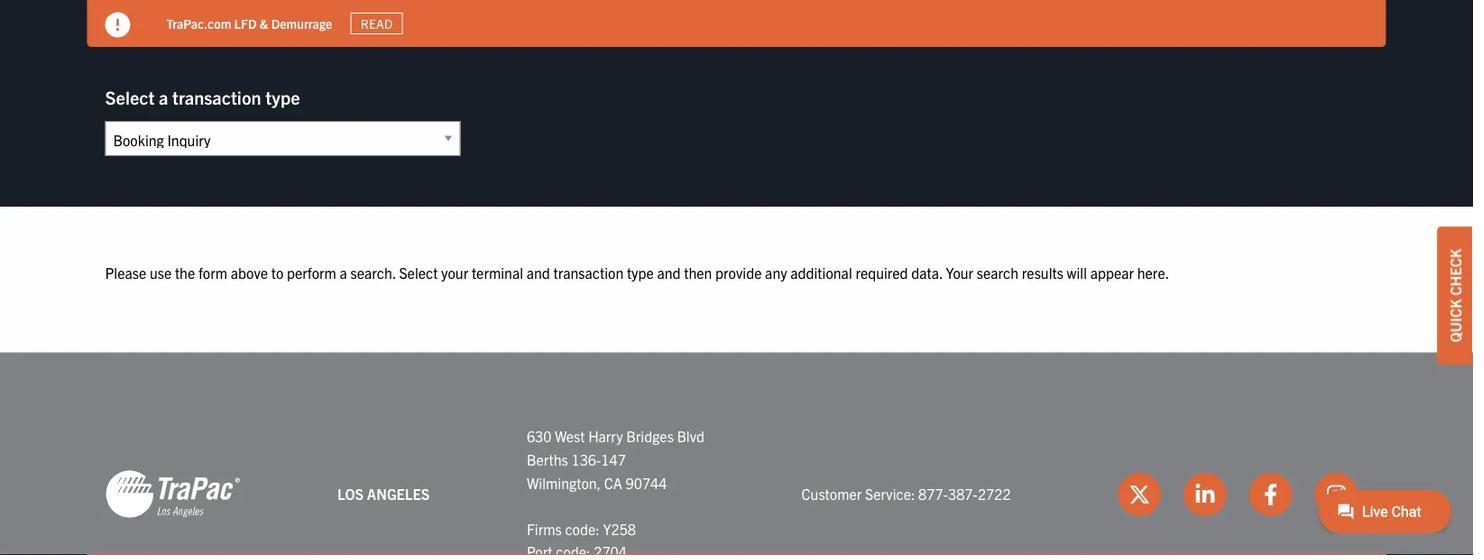 Task type: describe. For each thing, give the bounding box(es) containing it.
877-
[[919, 485, 949, 503]]

solid image
[[105, 12, 130, 37]]

136-
[[572, 451, 601, 469]]

form
[[199, 264, 227, 282]]

oakland
[[367, 1, 433, 19]]

los angeles image
[[105, 469, 241, 520]]

b136
[[133, 1, 168, 19]]

0 vertical spatial angeles
[[201, 1, 263, 19]]

harry
[[589, 427, 623, 446]]

to
[[271, 264, 284, 282]]

use
[[150, 264, 172, 282]]

b30
[[337, 1, 363, 19]]

bridges
[[627, 427, 674, 446]]

additional
[[791, 264, 853, 282]]

90744
[[626, 474, 667, 492]]

firms code:  y258
[[527, 520, 636, 538]]

required
[[856, 264, 909, 282]]

2 and from the left
[[657, 264, 681, 282]]

will
[[1067, 264, 1088, 282]]

please
[[105, 264, 146, 282]]

appear
[[1091, 264, 1135, 282]]

1 horizontal spatial angeles
[[367, 485, 430, 503]]

147
[[601, 451, 626, 469]]

ca
[[604, 474, 623, 492]]

berths
[[527, 451, 568, 469]]

blvd
[[677, 427, 705, 446]]

387-
[[949, 485, 978, 503]]

1 horizontal spatial transaction
[[554, 264, 624, 282]]

quick
[[1447, 299, 1465, 342]]

los angeles
[[338, 485, 430, 503]]

1 vertical spatial type
[[627, 264, 654, 282]]

provide
[[716, 264, 762, 282]]

0 horizontal spatial select
[[105, 86, 155, 108]]

read
[[361, 15, 393, 32]]

0 vertical spatial a
[[159, 86, 168, 108]]

then
[[684, 264, 713, 282]]

trapac.com
[[167, 15, 231, 31]]

search.
[[351, 264, 396, 282]]

quick check
[[1447, 249, 1465, 342]]

0 vertical spatial transaction
[[172, 86, 261, 108]]

your
[[441, 264, 469, 282]]



Task type: locate. For each thing, give the bounding box(es) containing it.
630
[[527, 427, 552, 446]]

0 horizontal spatial type
[[266, 86, 300, 108]]

1 horizontal spatial and
[[657, 264, 681, 282]]

and right terminal
[[527, 264, 550, 282]]

check
[[1447, 249, 1465, 296]]

data.
[[912, 264, 943, 282]]

1 and from the left
[[527, 264, 550, 282]]

a left search.
[[340, 264, 347, 282]]

y258
[[603, 520, 636, 538]]

the
[[175, 264, 195, 282]]

type left then
[[627, 264, 654, 282]]

0 horizontal spatial angeles
[[201, 1, 263, 19]]

1 vertical spatial transaction
[[554, 264, 624, 282]]

customer
[[802, 485, 862, 503]]

terminal
[[472, 264, 523, 282]]

1 vertical spatial select
[[399, 264, 438, 282]]

630 west harry bridges blvd berths 136-147 wilmington, ca 90744
[[527, 427, 705, 492]]

please use the form above to perform a search. select your terminal and transaction type and then provide any additional required data. your search results will appear here.
[[105, 264, 1170, 282]]

1 vertical spatial angeles
[[367, 485, 430, 503]]

results
[[1022, 264, 1064, 282]]

demurrage
[[271, 15, 332, 31]]

quick check link
[[1438, 226, 1474, 365]]

type down &
[[266, 86, 300, 108]]

1 vertical spatial los
[[338, 485, 364, 503]]

service:
[[866, 485, 916, 503]]

&
[[260, 15, 268, 31]]

1 horizontal spatial a
[[340, 264, 347, 282]]

transaction
[[172, 86, 261, 108], [554, 264, 624, 282]]

a
[[159, 86, 168, 108], [340, 264, 347, 282]]

2722
[[978, 485, 1011, 503]]

firms
[[527, 520, 562, 538]]

perform
[[287, 264, 337, 282]]

0 horizontal spatial transaction
[[172, 86, 261, 108]]

b136 los angeles
[[133, 1, 263, 19]]

los
[[171, 1, 197, 19], [338, 485, 364, 503]]

wilmington,
[[527, 474, 601, 492]]

0 vertical spatial type
[[266, 86, 300, 108]]

here.
[[1138, 264, 1170, 282]]

west
[[555, 427, 585, 446]]

footer
[[0, 353, 1474, 555]]

lfd
[[234, 15, 257, 31]]

angeles
[[201, 1, 263, 19], [367, 485, 430, 503]]

any
[[765, 264, 788, 282]]

footer containing 630 west harry bridges blvd
[[0, 353, 1474, 555]]

customer service: 877-387-2722
[[802, 485, 1011, 503]]

a down trapac.com
[[159, 86, 168, 108]]

code:
[[565, 520, 600, 538]]

select down solid image
[[105, 86, 155, 108]]

select left your
[[399, 264, 438, 282]]

and
[[527, 264, 550, 282], [657, 264, 681, 282]]

1 horizontal spatial select
[[399, 264, 438, 282]]

search
[[977, 264, 1019, 282]]

0 horizontal spatial and
[[527, 264, 550, 282]]

and left then
[[657, 264, 681, 282]]

b30 oakland
[[337, 1, 433, 19]]

1 vertical spatial a
[[340, 264, 347, 282]]

0 vertical spatial los
[[171, 1, 197, 19]]

select
[[105, 86, 155, 108], [399, 264, 438, 282]]

above
[[231, 264, 268, 282]]

read link
[[351, 12, 403, 34]]

select a transaction type
[[105, 86, 300, 108]]

type
[[266, 86, 300, 108], [627, 264, 654, 282]]

0 horizontal spatial a
[[159, 86, 168, 108]]

1 horizontal spatial los
[[338, 485, 364, 503]]

0 vertical spatial select
[[105, 86, 155, 108]]

Booking number text field
[[497, 0, 1241, 24]]

trapac.com lfd & demurrage
[[167, 15, 332, 31]]

0 horizontal spatial los
[[171, 1, 197, 19]]

your
[[946, 264, 974, 282]]

1 horizontal spatial type
[[627, 264, 654, 282]]



Task type: vqa. For each thing, say whether or not it's contained in the screenshot.
Flat
no



